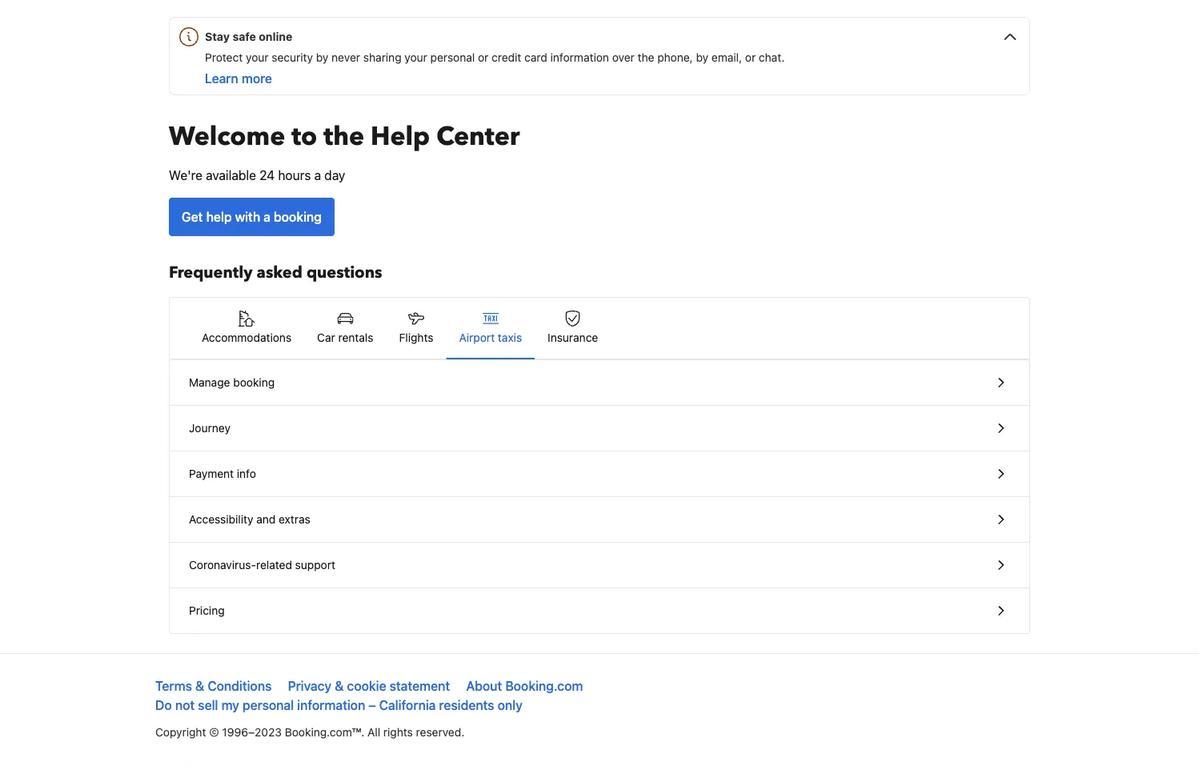 Task type: describe. For each thing, give the bounding box(es) containing it.
information inside about booking.com do not sell my personal information – california residents only
[[297, 698, 366, 713]]

to
[[292, 119, 317, 154]]

1 by from the left
[[316, 51, 329, 64]]

1 or from the left
[[478, 51, 489, 64]]

the inside protect your security by never sharing your personal or credit card information over the phone, by email, or chat. learn more
[[638, 51, 655, 64]]

travel alert element
[[169, 17, 1031, 95]]

over
[[613, 51, 635, 64]]

accessibility and extras
[[189, 513, 311, 526]]

pricing button
[[170, 589, 1030, 634]]

booking inside button
[[274, 209, 322, 225]]

manage booking
[[189, 376, 275, 389]]

taxis
[[498, 331, 522, 344]]

not
[[175, 698, 195, 713]]

learn
[[205, 71, 239, 86]]

get help with a booking
[[182, 209, 322, 225]]

welcome
[[169, 119, 285, 154]]

a inside button
[[264, 209, 271, 225]]

get help with a booking button
[[169, 198, 335, 236]]

privacy & cookie statement
[[288, 679, 450, 694]]

2 or from the left
[[746, 51, 756, 64]]

questions
[[307, 262, 382, 284]]

flights button
[[386, 298, 447, 359]]

and
[[257, 513, 276, 526]]

only
[[498, 698, 523, 713]]

copyright
[[155, 726, 206, 739]]

about booking.com link
[[466, 679, 583, 694]]

stay safe online
[[205, 30, 293, 43]]

accessibility
[[189, 513, 253, 526]]

frequently
[[169, 262, 253, 284]]

©
[[209, 726, 219, 739]]

flights
[[399, 331, 434, 344]]

rights
[[384, 726, 413, 739]]

rentals
[[338, 331, 374, 344]]

car
[[317, 331, 335, 344]]

1996–2023
[[222, 726, 282, 739]]

1 horizontal spatial a
[[314, 168, 321, 183]]

learn more link
[[205, 71, 272, 86]]

car rentals button
[[305, 298, 386, 359]]

sell
[[198, 698, 218, 713]]

accommodations button
[[189, 298, 305, 359]]

reserved.
[[416, 726, 465, 739]]

with
[[235, 209, 260, 225]]

chat.
[[759, 51, 785, 64]]

accommodations
[[202, 331, 292, 344]]

cookie
[[347, 679, 387, 694]]

journey button
[[170, 406, 1030, 452]]

2 your from the left
[[405, 51, 428, 64]]

info
[[237, 467, 256, 481]]

2 by from the left
[[696, 51, 709, 64]]

1 your from the left
[[246, 51, 269, 64]]

insurance button
[[535, 298, 611, 359]]

phone,
[[658, 51, 693, 64]]

sharing
[[364, 51, 402, 64]]

–
[[369, 698, 376, 713]]

center
[[437, 119, 520, 154]]

coronavirus-
[[189, 559, 256, 572]]

pricing
[[189, 604, 225, 618]]

help
[[206, 209, 232, 225]]

0 horizontal spatial the
[[324, 119, 365, 154]]

residents
[[439, 698, 495, 713]]

& for terms
[[195, 679, 204, 694]]

accessibility and extras button
[[170, 497, 1030, 543]]

payment info
[[189, 467, 256, 481]]



Task type: vqa. For each thing, say whether or not it's contained in the screenshot.
safe
yes



Task type: locate. For each thing, give the bounding box(es) containing it.
your right sharing
[[405, 51, 428, 64]]

copyright © 1996–2023 booking.com™. all rights reserved.
[[155, 726, 465, 739]]

1 vertical spatial booking
[[233, 376, 275, 389]]

personal up 1996–2023
[[243, 698, 294, 713]]

manage booking button
[[170, 360, 1030, 406]]

1 & from the left
[[195, 679, 204, 694]]

statement
[[390, 679, 450, 694]]

your up more
[[246, 51, 269, 64]]

1 horizontal spatial or
[[746, 51, 756, 64]]

a right with
[[264, 209, 271, 225]]

welcome to the help center
[[169, 119, 520, 154]]

related
[[256, 559, 292, 572]]

do not sell my personal information – california residents only link
[[155, 698, 523, 713]]

about
[[466, 679, 502, 694]]

1 horizontal spatial by
[[696, 51, 709, 64]]

extras
[[279, 513, 311, 526]]

1 vertical spatial the
[[324, 119, 365, 154]]

or left "chat."
[[746, 51, 756, 64]]

day
[[325, 168, 346, 183]]

payment
[[189, 467, 234, 481]]

0 vertical spatial information
[[551, 51, 610, 64]]

protect
[[205, 51, 243, 64]]

stay
[[205, 30, 230, 43]]

information up 'booking.com™.'
[[297, 698, 366, 713]]

frequently asked questions
[[169, 262, 382, 284]]

privacy
[[288, 679, 332, 694]]

tab list containing accommodations
[[170, 298, 1030, 360]]

0 horizontal spatial your
[[246, 51, 269, 64]]

1 vertical spatial personal
[[243, 698, 294, 713]]

0 horizontal spatial a
[[264, 209, 271, 225]]

the right over
[[638, 51, 655, 64]]

& up sell
[[195, 679, 204, 694]]

credit
[[492, 51, 522, 64]]

0 horizontal spatial by
[[316, 51, 329, 64]]

& up do not sell my personal information – california residents only link
[[335, 679, 344, 694]]

help
[[371, 119, 430, 154]]

email,
[[712, 51, 743, 64]]

booking inside 'button'
[[233, 376, 275, 389]]

0 horizontal spatial or
[[478, 51, 489, 64]]

car rentals
[[317, 331, 374, 344]]

coronavirus-related support button
[[170, 543, 1030, 589]]

airport taxis button
[[447, 298, 535, 359]]

terms & conditions link
[[155, 679, 272, 694]]

get
[[182, 209, 203, 225]]

personal left credit
[[431, 51, 475, 64]]

0 horizontal spatial &
[[195, 679, 204, 694]]

1 horizontal spatial &
[[335, 679, 344, 694]]

1 vertical spatial information
[[297, 698, 366, 713]]

information down the stay safe online button
[[551, 51, 610, 64]]

1 horizontal spatial the
[[638, 51, 655, 64]]

we're available 24 hours a day
[[169, 168, 346, 183]]

about booking.com do not sell my personal information – california residents only
[[155, 679, 583, 713]]

1 horizontal spatial information
[[551, 51, 610, 64]]

we're
[[169, 168, 203, 183]]

the right to
[[324, 119, 365, 154]]

payment info button
[[170, 452, 1030, 497]]

2 & from the left
[[335, 679, 344, 694]]

do
[[155, 698, 172, 713]]

card
[[525, 51, 548, 64]]

booking.com™.
[[285, 726, 365, 739]]

booking right the manage
[[233, 376, 275, 389]]

a
[[314, 168, 321, 183], [264, 209, 271, 225]]

& for privacy
[[335, 679, 344, 694]]

by left email,
[[696, 51, 709, 64]]

1 vertical spatial a
[[264, 209, 271, 225]]

asked
[[257, 262, 303, 284]]

protect your security by never sharing your personal or credit card information over the phone, by email, or chat. learn more
[[205, 51, 785, 86]]

personal inside about booking.com do not sell my personal information – california residents only
[[243, 698, 294, 713]]

booking.com
[[506, 679, 583, 694]]

a left "day"
[[314, 168, 321, 183]]

security
[[272, 51, 313, 64]]

all
[[368, 726, 381, 739]]

0 vertical spatial the
[[638, 51, 655, 64]]

more
[[242, 71, 272, 86]]

24
[[260, 168, 275, 183]]

conditions
[[208, 679, 272, 694]]

information inside protect your security by never sharing your personal or credit card information over the phone, by email, or chat. learn more
[[551, 51, 610, 64]]

hours
[[278, 168, 311, 183]]

insurance
[[548, 331, 599, 344]]

terms
[[155, 679, 192, 694]]

airport
[[459, 331, 495, 344]]

terms & conditions
[[155, 679, 272, 694]]

support
[[295, 559, 336, 572]]

never
[[332, 51, 361, 64]]

1 horizontal spatial your
[[405, 51, 428, 64]]

personal inside protect your security by never sharing your personal or credit card information over the phone, by email, or chat. learn more
[[431, 51, 475, 64]]

tab list
[[170, 298, 1030, 360]]

your
[[246, 51, 269, 64], [405, 51, 428, 64]]

privacy & cookie statement link
[[288, 679, 450, 694]]

0 horizontal spatial personal
[[243, 698, 294, 713]]

1 horizontal spatial personal
[[431, 51, 475, 64]]

0 vertical spatial personal
[[431, 51, 475, 64]]

california
[[379, 698, 436, 713]]

personal
[[431, 51, 475, 64], [243, 698, 294, 713]]

safe
[[233, 30, 256, 43]]

airport taxis
[[459, 331, 522, 344]]

0 vertical spatial a
[[314, 168, 321, 183]]

online
[[259, 30, 293, 43]]

the
[[638, 51, 655, 64], [324, 119, 365, 154]]

stay safe online button
[[176, 18, 1030, 50]]

0 horizontal spatial information
[[297, 698, 366, 713]]

coronavirus-related support
[[189, 559, 336, 572]]

available
[[206, 168, 256, 183]]

&
[[195, 679, 204, 694], [335, 679, 344, 694]]

booking down hours
[[274, 209, 322, 225]]

information
[[551, 51, 610, 64], [297, 698, 366, 713]]

manage
[[189, 376, 230, 389]]

journey
[[189, 422, 231, 435]]

by left the never
[[316, 51, 329, 64]]

my
[[222, 698, 239, 713]]

0 vertical spatial booking
[[274, 209, 322, 225]]

or left credit
[[478, 51, 489, 64]]



